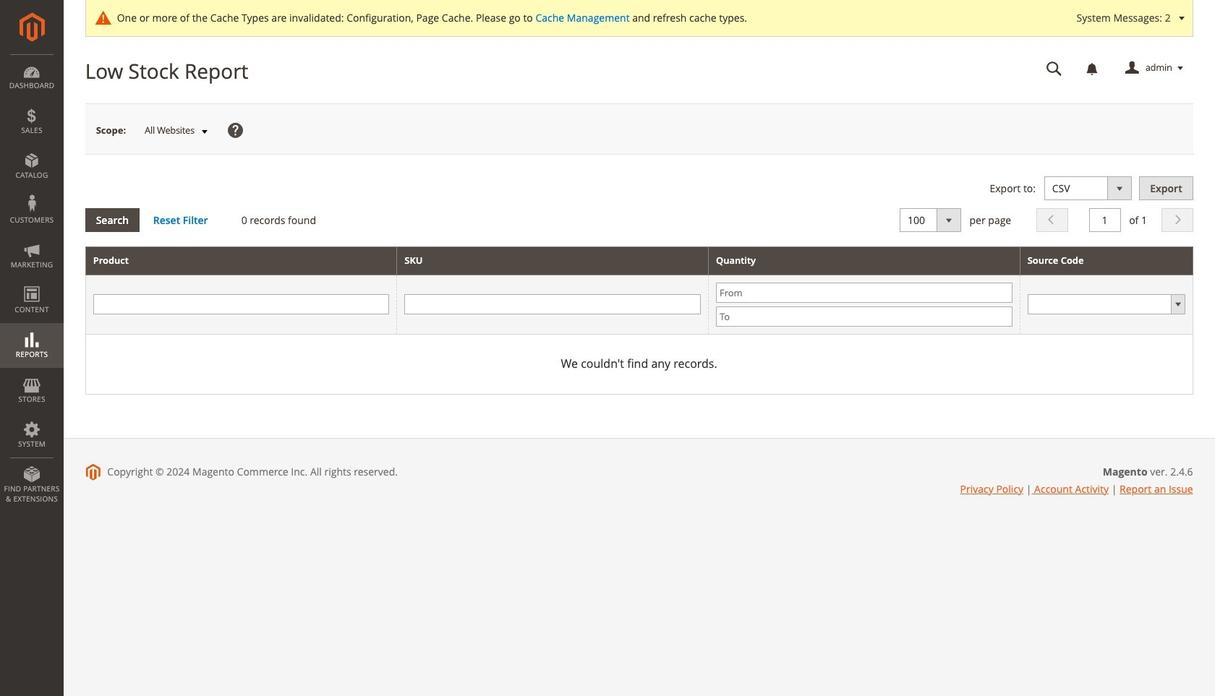 Task type: describe. For each thing, give the bounding box(es) containing it.
From text field
[[716, 283, 1012, 303]]

magento admin panel image
[[19, 12, 44, 42]]

To text field
[[716, 307, 1012, 327]]



Task type: locate. For each thing, give the bounding box(es) containing it.
menu bar
[[0, 54, 64, 512]]

None text field
[[1089, 208, 1121, 232], [93, 295, 389, 315], [1089, 208, 1121, 232], [93, 295, 389, 315]]

None text field
[[405, 295, 701, 315]]



Task type: vqa. For each thing, say whether or not it's contained in the screenshot.
menu
no



